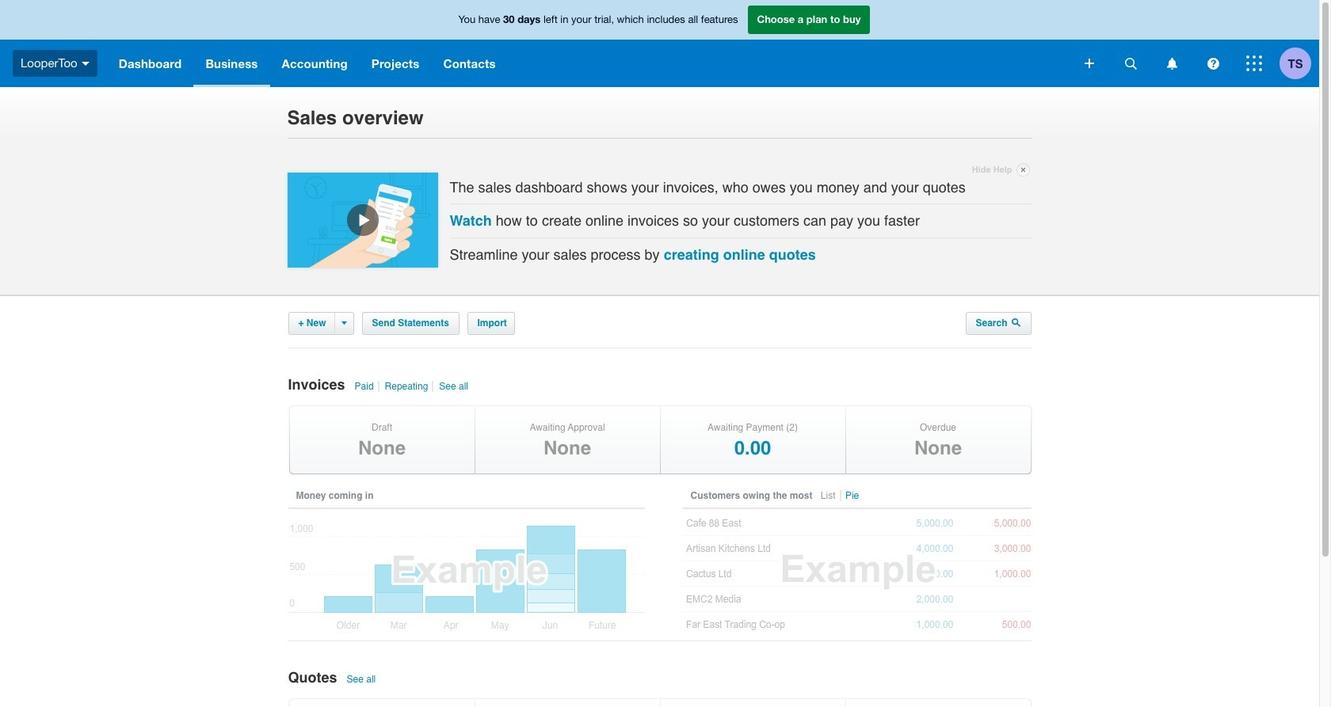 Task type: describe. For each thing, give the bounding box(es) containing it.
svg image
[[1247, 55, 1263, 71]]



Task type: vqa. For each thing, say whether or not it's contained in the screenshot.
Dashboard link on the top left of page
no



Task type: locate. For each thing, give the bounding box(es) containing it.
svg image
[[1125, 57, 1137, 69], [1167, 57, 1177, 69], [1208, 57, 1219, 69], [1085, 59, 1095, 68], [81, 62, 89, 66]]

search image
[[1012, 318, 1022, 328]]

banner
[[0, 0, 1320, 87]]



